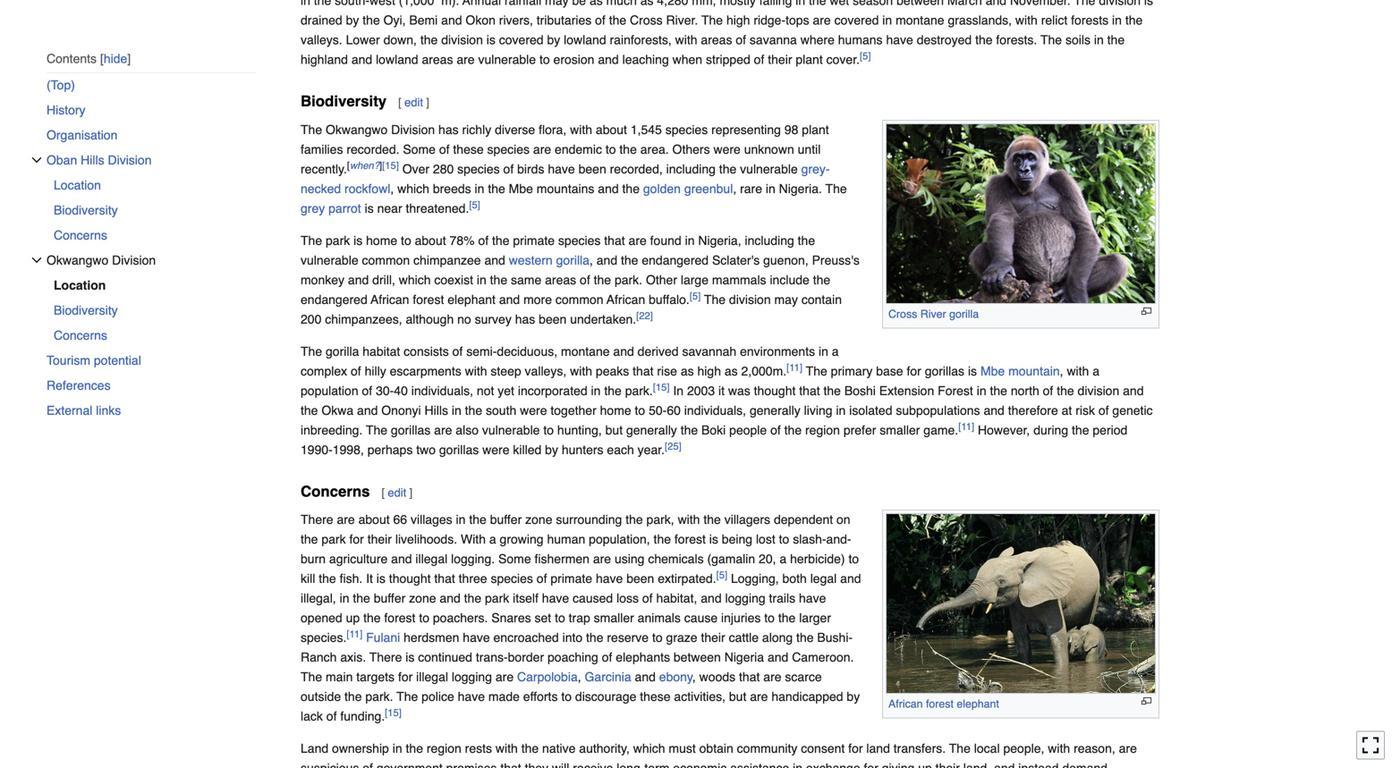 Task type: describe. For each thing, give the bounding box(es) containing it.
(top)
[[47, 78, 75, 92]]

and up however, at the bottom of the page
[[984, 404, 1005, 418]]

for down land
[[864, 762, 879, 769]]

for inside the [11] the primary base for gorillas is mbe mountain
[[907, 364, 922, 379]]

the up the guenon,
[[798, 234, 816, 248]]

forest
[[938, 384, 974, 398]]

concerns link for oban hills division
[[54, 223, 256, 248]]

[ edit ] for concerns
[[382, 486, 413, 500]]

their inside "there are about 66 villages in the buffer zone surrounding the park, with the villagers dependent on the park for their livelihoods. with a growing human population, the forest is being lost to slash-and- burn agriculture and illegal logging. some fishermen are using chemicals (gamalin 20, a herbicide) to kill the fish. it is thought that three species of primate have been extirpated."
[[368, 533, 392, 547]]

of right risk
[[1099, 404, 1109, 418]]

long-
[[617, 762, 645, 769]]

and inside "there are about 66 villages in the buffer zone surrounding the park, with the villagers dependent on the park for their livelihoods. with a growing human population, the forest is being lost to slash-and- burn agriculture and illegal logging. some fishermen are using chemicals (gamalin 20, a herbicide) to kill the fish. it is thought that three species of primate have been extirpated."
[[391, 552, 412, 567]]

species inside "there are about 66 villages in the buffer zone surrounding the park, with the villagers dependent on the park for their livelihoods. with a growing human population, the forest is being lost to slash-and- burn agriculture and illegal logging. some fishermen are using chemicals (gamalin 20, a herbicide) to kill the fish. it is thought that three species of primate have been extirpated."
[[491, 572, 533, 586]]

steep
[[491, 364, 522, 379]]

okwangwo division link
[[47, 248, 256, 273]]

[ for biodiversity
[[398, 96, 402, 109]]

axis.
[[340, 651, 366, 665]]

okwangwo division
[[47, 253, 156, 267]]

including inside the park is home to about 78% of the primate species that are found in nigeria, including the vulnerable common chimpanzee and
[[745, 234, 795, 248]]

burn
[[301, 552, 326, 567]]

in right rare
[[766, 182, 776, 196]]

park. inside , with a population of 30-40 individuals, not yet incorporated in the park.
[[625, 384, 653, 398]]

common inside , and the endangered sclater's guenon, preuss's monkey and drill, which coexist in the same areas of the park. other large mammals include the endangered african forest elephant and more common african buffalo.
[[556, 293, 604, 307]]

, and the endangered sclater's guenon, preuss's monkey and drill, which coexist in the same areas of the park. other large mammals include the endangered african forest elephant and more common african buffalo.
[[301, 253, 860, 307]]

have inside [ when? ] [15] over 280 species of birds have been recorded, including the vulnerable
[[548, 162, 575, 176]]

period
[[1093, 423, 1128, 438]]

in right breeds
[[475, 182, 485, 196]]

edit for biodiversity
[[405, 96, 423, 109]]

the up burn
[[301, 533, 318, 547]]

has inside the okwangwo division has richly diverse flora, with about 1,545 species representing 98 plant families recorded.  some of these species are endemic to the area. others were unknown until recently.
[[439, 123, 459, 137]]

their inside land ownership in the region rests with the native authority, which must obtain community consent for land transfers. the local people, with reason, are suspicious of government promises that they will receive long-term economic assistance in exchange for giving up their land, and instead deman
[[936, 762, 960, 769]]

and inside the park is home to about 78% of the primate species that are found in nigeria, including the vulnerable common chimpanzee and
[[485, 253, 506, 268]]

promises
[[446, 762, 497, 769]]

over
[[403, 162, 430, 176]]

park inside the park is home to about 78% of the primate species that are found in nigeria, including the vulnerable common chimpanzee and
[[326, 234, 350, 248]]

which for the
[[633, 742, 666, 757]]

home inside the park is home to about 78% of the primate species that are found in nigeria, including the vulnerable common chimpanzee and
[[366, 234, 398, 248]]

concerns for oban
[[54, 228, 107, 242]]

logging inside the logging, both legal and illegal, in the buffer zone and the park itself have caused loss of habitat, and logging trails have opened up the forest to poachers. snares set to trap smaller animals cause injuries to the larger species.
[[725, 592, 766, 606]]

division for okwangwo
[[391, 123, 435, 137]]

and up poachers.
[[440, 592, 461, 606]]

extirpated.
[[658, 572, 717, 586]]

buffer for growing
[[490, 513, 522, 527]]

ebony link
[[659, 671, 693, 685]]

of inside herdsmen have encroached into the reserve to graze their cattle along the bushi- ranch axis.  there is continued trans-border poaching of elephants between nigeria and cameroon. the main targets for illegal logging are
[[602, 651, 613, 665]]

with down the "montane"
[[570, 364, 593, 379]]

1990-
[[301, 443, 333, 457]]

the up contain
[[813, 273, 831, 287]]

is inside , which breeds in the mbe mountains and the golden greenbul , rare in nigeria. the grey parrot is near threatened. [5]
[[365, 201, 374, 216]]

the up population,
[[626, 513, 643, 527]]

the inside the division may contain 200 chimpanzees, although no survey has been undertaken.
[[704, 293, 726, 307]]

of left "hilly"
[[351, 364, 361, 379]]

hunting,
[[558, 423, 602, 438]]

, for the
[[391, 182, 394, 196]]

smaller inside in 2003 it was thought that the boshi extension forest in the north of the division and the okwa and ononyi hills in the south were together home to 50-60 individuals, generally living in isolated subpopulations and therefore at risk of genetic inbreeding. the gorillas are also vulnerable to hunting, but generally the boki people of the region prefer smaller game.
[[880, 423, 920, 438]]

1 horizontal spatial [11] link
[[787, 362, 803, 373]]

kill
[[301, 572, 315, 586]]

have up larger
[[799, 592, 826, 606]]

poachers.
[[433, 612, 488, 626]]

the up they
[[522, 742, 539, 757]]

the up undertaken.
[[594, 273, 611, 287]]

the left okwa
[[301, 404, 318, 418]]

it
[[366, 572, 373, 586]]

villages
[[411, 513, 453, 527]]

that inside 'the gorilla habitat consists of semi-deciduous, montane and derived savannah environments in a complex of hilly escarpments with steep valleys, with peaks that rise as high as 2,000m.'
[[633, 364, 654, 379]]

the down larger
[[797, 631, 814, 646]]

history link
[[47, 97, 256, 122]]

the gorilla habitat consists of semi-deciduous, montane and derived savannah environments in a complex of hilly escarpments with steep valleys, with peaks that rise as high as 2,000m.
[[301, 345, 839, 379]]

50-
[[649, 404, 667, 418]]

the down trails
[[779, 612, 796, 626]]

1 horizontal spatial african
[[607, 293, 646, 307]]

mountains
[[537, 182, 595, 196]]

oban hills division link
[[47, 148, 256, 173]]

trap
[[569, 612, 591, 626]]

has inside the division may contain 200 chimpanzees, although no survey has been undertaken.
[[515, 312, 536, 327]]

land
[[867, 742, 890, 757]]

include
[[770, 273, 810, 287]]

yet
[[498, 384, 515, 398]]

is inside the park is home to about 78% of the primate species that are found in nigeria, including the vulnerable common chimpanzee and
[[354, 234, 363, 248]]

which for monkey
[[399, 273, 431, 287]]

a right 20,
[[780, 552, 787, 567]]

to left 50-
[[635, 404, 646, 418]]

although
[[406, 312, 454, 327]]

species down diverse
[[487, 142, 530, 157]]

the up 'living'
[[824, 384, 841, 398]]

with inside , with a population of 30-40 individuals, not yet incorporated in the park.
[[1067, 364, 1090, 379]]

2 vertical spatial [15]
[[385, 708, 402, 719]]

1 vertical spatial endangered
[[301, 293, 368, 307]]

of right north
[[1043, 384, 1054, 398]]

[5] inside , which breeds in the mbe mountains and the golden greenbul , rare in nigeria. the grey parrot is near threatened. [5]
[[469, 199, 480, 211]]

the up "[25]" link
[[681, 423, 698, 438]]

location link for oban hills division
[[54, 173, 256, 198]]

have up set
[[542, 592, 569, 606]]

of inside [ when? ] [15] over 280 species of birds have been recorded, including the vulnerable
[[504, 162, 514, 176]]

the inside ", woods that are scarce outside the park. the police have made efforts to discourage these activities, but are handicapped by lack of funding."
[[397, 690, 418, 705]]

concerns link for okwangwo division
[[54, 323, 256, 348]]

other
[[646, 273, 678, 287]]

the up "with"
[[469, 513, 487, 527]]

nigeria,
[[698, 234, 742, 248]]

coexist
[[434, 273, 473, 287]]

in inside , with a population of 30-40 individuals, not yet incorporated in the park.
[[591, 384, 601, 398]]

that inside in 2003 it was thought that the boshi extension forest in the north of the division and the okwa and ononyi hills in the south were together home to 50-60 individuals, generally living in isolated subpopulations and therefore at risk of genetic inbreeding. the gorillas are also vulnerable to hunting, but generally the boki people of the region prefer smaller game.
[[800, 384, 820, 398]]

the right 'people'
[[785, 423, 802, 438]]

about inside the okwangwo division has richly diverse flora, with about 1,545 species representing 98 plant families recorded.  some of these species are endemic to the area. others were unknown until recently.
[[596, 123, 627, 137]]

1 vertical spatial gorilla
[[950, 308, 979, 321]]

1 vertical spatial [15] link
[[653, 382, 670, 393]]

into
[[563, 631, 583, 646]]

in down "consent" on the right
[[793, 762, 803, 769]]

made
[[489, 690, 520, 705]]

thought inside in 2003 it was thought that the boshi extension forest in the north of the division and the okwa and ononyi hills in the south were together home to 50-60 individuals, generally living in isolated subpopulations and therefore at risk of genetic inbreeding. the gorillas are also vulnerable to hunting, but generally the boki people of the region prefer smaller game.
[[754, 384, 796, 398]]

extension
[[880, 384, 935, 398]]

elephants
[[616, 651, 670, 665]]

the inside herdsmen have encroached into the reserve to graze their cattle along the bushi- ranch axis.  there is continued trans-border poaching of elephants between nigeria and cameroon. the main targets for illegal logging are
[[301, 671, 322, 685]]

individuals, inside , with a population of 30-40 individuals, not yet incorporated in the park.
[[412, 384, 474, 398]]

the right breeds
[[488, 182, 506, 196]]

human
[[547, 533, 586, 547]]

endemic
[[555, 142, 602, 157]]

of right 'people'
[[771, 423, 781, 438]]

the left same
[[490, 273, 508, 287]]

been inside "there are about 66 villages in the buffer zone surrounding the park, with the villagers dependent on the park for their livelihoods. with a growing human population, the forest is being lost to slash-and- burn agriculture and illegal logging. some fishermen are using chemicals (gamalin 20, a herbicide) to kill the fish. it is thought that three species of primate have been extirpated."
[[627, 572, 655, 586]]

about inside the park is home to about 78% of the primate species that are found in nigeria, including the vulnerable common chimpanzee and
[[415, 234, 446, 248]]

1 vertical spatial [11] link
[[959, 421, 975, 433]]

bushi-
[[818, 631, 853, 646]]

1 vertical spatial [11]
[[959, 421, 975, 433]]

the left north
[[990, 384, 1008, 398]]

oban
[[47, 153, 77, 167]]

boshi
[[845, 384, 876, 398]]

monkey
[[301, 273, 345, 287]]

surrounding
[[556, 513, 622, 527]]

and up 'cause'
[[701, 592, 722, 606]]

the up "western"
[[492, 234, 510, 248]]

in right 'living'
[[836, 404, 846, 418]]

of inside ", woods that are scarce outside the park. the police have made efforts to discourage these activities, but are handicapped by lack of funding."
[[327, 710, 337, 724]]

[11] for fulani
[[347, 629, 363, 640]]

0 vertical spatial hills
[[81, 153, 104, 167]]

both
[[783, 572, 807, 586]]

and right the western gorilla link
[[597, 253, 618, 268]]

location link for okwangwo division
[[54, 273, 269, 298]]

zone for forest
[[409, 592, 436, 606]]

the down three
[[464, 592, 482, 606]]

mbe mountain link
[[981, 364, 1060, 379]]

a right "with"
[[489, 533, 496, 547]]

at
[[1062, 404, 1073, 418]]

forest inside , and the endangered sclater's guenon, preuss's monkey and drill, which coexist in the same areas of the park. other large mammals include the endangered african forest elephant and more common african buffalo.
[[413, 293, 444, 307]]

and right legal
[[841, 572, 862, 586]]

grey-
[[802, 162, 830, 176]]

during
[[1034, 423, 1069, 438]]

suspicious
[[301, 762, 359, 769]]

land
[[301, 742, 329, 757]]

primate inside "there are about 66 villages in the buffer zone surrounding the park, with the villagers dependent on the park for their livelihoods. with a growing human population, the forest is being lost to slash-and- burn agriculture and illegal logging. some fishermen are using chemicals (gamalin 20, a herbicide) to kill the fish. it is thought that three species of primate have been extirpated."
[[551, 572, 593, 586]]

giving
[[882, 762, 915, 769]]

forest up the transfers.
[[926, 698, 954, 711]]

that inside land ownership in the region rests with the native authority, which must obtain community consent for land transfers. the local people, with reason, are suspicious of government promises that they will receive long-term economic assistance in exchange for giving up their land, and instead deman
[[501, 762, 522, 769]]

98
[[785, 123, 799, 137]]

necked
[[301, 182, 341, 196]]

[11] for the
[[787, 362, 803, 373]]

to inside herdsmen have encroached into the reserve to graze their cattle along the bushi- ranch axis.  there is continued trans-border poaching of elephants between nigeria and cameroon. the main targets for illegal logging are
[[652, 631, 663, 646]]

reason,
[[1074, 742, 1116, 757]]

the up [11] fulani
[[363, 612, 381, 626]]

, for of
[[1060, 364, 1064, 379]]

0 vertical spatial biodiversity
[[301, 93, 387, 110]]

fulani link
[[366, 631, 400, 646]]

nigeria.
[[779, 182, 822, 196]]

1 vertical spatial okwangwo
[[47, 253, 109, 267]]

with up instead
[[1048, 742, 1071, 757]]

x small image
[[31, 255, 42, 266]]

0 vertical spatial generally
[[750, 404, 801, 418]]

region inside land ownership in the region rests with the native authority, which must obtain community consent for land transfers. the local people, with reason, are suspicious of government promises that they will receive long-term economic assistance in exchange for giving up their land, and instead deman
[[427, 742, 462, 757]]

region inside in 2003 it was thought that the boshi extension forest in the north of the division and the okwa and ononyi hills in the south were together home to 50-60 individuals, generally living in isolated subpopulations and therefore at risk of genetic inbreeding. the gorillas are also vulnerable to hunting, but generally the boki people of the region prefer smaller game.
[[806, 423, 840, 438]]

the right into
[[586, 631, 604, 646]]

it
[[719, 384, 725, 398]]

to inside the park is home to about 78% of the primate species that are found in nigeria, including the vulnerable common chimpanzee and
[[401, 234, 411, 248]]

[ edit ] for biodiversity
[[398, 96, 429, 109]]

are inside land ownership in the region rests with the native authority, which must obtain community consent for land transfers. the local people, with reason, are suspicious of government promises that they will receive long-term economic assistance in exchange for giving up their land, and instead deman
[[1119, 742, 1138, 757]]

with right rests
[[496, 742, 518, 757]]

are down population,
[[593, 552, 611, 567]]

individuals, inside in 2003 it was thought that the boshi extension forest in the north of the division and the okwa and ononyi hills in the south were together home to 50-60 individuals, generally living in isolated subpopulations and therefore at risk of genetic inbreeding. the gorillas are also vulnerable to hunting, but generally the boki people of the region prefer smaller game.
[[685, 404, 747, 418]]

is left being
[[710, 533, 719, 547]]

with inside the okwangwo division has richly diverse flora, with about 1,545 species representing 98 plant families recorded.  some of these species are endemic to the area. others were unknown until recently.
[[570, 123, 593, 137]]

cross
[[889, 308, 918, 321]]

division for hills
[[108, 153, 152, 167]]

in 2003 it was thought that the boshi extension forest in the north of the division and the okwa and ononyi hills in the south were together home to 50-60 individuals, generally living in isolated subpopulations and therefore at risk of genetic inbreeding. the gorillas are also vulnerable to hunting, but generally the boki people of the region prefer smaller game.
[[301, 384, 1153, 438]]

to inside the okwangwo division has richly diverse flora, with about 1,545 species representing 98 plant families recorded.  some of these species are endemic to the area. others were unknown until recently.
[[606, 142, 616, 157]]

the up [22]
[[621, 253, 639, 268]]

species.
[[301, 631, 347, 646]]

0 vertical spatial endangered
[[642, 253, 709, 268]]

rockfowl
[[345, 182, 391, 196]]

the up at
[[1057, 384, 1075, 398]]

to right set
[[555, 612, 565, 626]]

and down 30-
[[357, 404, 378, 418]]

division inside the division may contain 200 chimpanzees, although no survey has been undertaken.
[[729, 293, 771, 307]]

graze
[[666, 631, 698, 646]]

of inside , with a population of 30-40 individuals, not yet incorporated in the park.
[[362, 384, 373, 398]]

golden
[[643, 182, 681, 196]]

of inside "there are about 66 villages in the buffer zone surrounding the park, with the villagers dependent on the park for their livelihoods. with a growing human population, the forest is being lost to slash-and- burn agriculture and illegal logging. some fishermen are using chemicals (gamalin 20, a herbicide) to kill the fish. it is thought that three species of primate have been extirpated."
[[537, 572, 547, 586]]

vulnerable inside [ when? ] [15] over 280 species of birds have been recorded, including the vulnerable
[[740, 162, 798, 176]]

herbicide)
[[790, 552, 845, 567]]

species inside the park is home to about 78% of the primate species that are found in nigeria, including the vulnerable common chimpanzee and
[[558, 234, 601, 248]]

boki
[[702, 423, 726, 438]]

was
[[728, 384, 751, 398]]

species up others
[[666, 123, 708, 137]]

the left villagers
[[704, 513, 721, 527]]

have inside herdsmen have encroached into the reserve to graze their cattle along the bushi- ranch axis.  there is continued trans-border poaching of elephants between nigeria and cameroon. the main targets for illegal logging are
[[463, 631, 490, 646]]

to down and-
[[849, 552, 859, 567]]

for inside herdsmen have encroached into the reserve to graze their cattle along the bushi- ranch axis.  there is continued trans-border poaching of elephants between nigeria and cameroon. the main targets for illegal logging are
[[398, 671, 413, 685]]

in right forest
[[977, 384, 987, 398]]

[ when? ] [15] over 280 species of birds have been recorded, including the vulnerable
[[347, 160, 802, 176]]

the inside the okwangwo division has richly diverse flora, with about 1,545 species representing 98 plant families recorded.  some of these species are endemic to the area. others were unknown until recently.
[[620, 142, 637, 157]]

and inside herdsmen have encroached into the reserve to graze their cattle along the bushi- ranch axis.  there is continued trans-border poaching of elephants between nigeria and cameroon. the main targets for illegal logging are
[[768, 651, 789, 665]]

of left semi-
[[453, 345, 463, 359]]

of inside land ownership in the region rests with the native authority, which must obtain community consent for land transfers. the local people, with reason, are suspicious of government promises that they will receive long-term economic assistance in exchange for giving up their land, and instead deman
[[363, 762, 373, 769]]

gorilla for the gorilla habitat consists of semi-deciduous, montane and derived savannah environments in a complex of hilly escarpments with steep valleys, with peaks that rise as high as 2,000m.
[[326, 345, 359, 359]]

buffer for the
[[374, 592, 406, 606]]

and up 'survey' on the left of page
[[499, 293, 520, 307]]

peaks
[[596, 364, 629, 379]]

and up the genetic
[[1123, 384, 1144, 398]]

ownership
[[332, 742, 389, 757]]

2 vertical spatial [11] link
[[347, 629, 363, 640]]

hilly
[[365, 364, 386, 379]]

park. inside , and the endangered sclater's guenon, preuss's monkey and drill, which coexist in the same areas of the park. other large mammals include the endangered african forest elephant and more common african buffalo.
[[615, 273, 643, 287]]

injuries
[[721, 612, 761, 626]]

park. inside ", woods that are scarce outside the park. the police have made efforts to discourage these activities, but are handicapped by lack of funding."
[[366, 690, 393, 705]]

are left scarce
[[764, 671, 782, 685]]

2 vertical spatial concerns
[[301, 483, 370, 501]]

and inside , which breeds in the mbe mountains and the golden greenbul , rare in nigeria. the grey parrot is near threatened. [5]
[[598, 182, 619, 196]]

trans-
[[476, 651, 508, 665]]

1 vertical spatial [15]
[[653, 382, 670, 393]]

to right lost
[[779, 533, 790, 547]]

vulnerable inside the park is home to about 78% of the primate species that are found in nigeria, including the vulnerable common chimpanzee and
[[301, 253, 359, 268]]

killed
[[513, 443, 542, 457]]

the inside the park is home to about 78% of the primate species that are found in nigeria, including the vulnerable common chimpanzee and
[[301, 234, 322, 248]]

and left drill,
[[348, 273, 369, 287]]

these inside the okwangwo division has richly diverse flora, with about 1,545 species representing 98 plant families recorded.  some of these species are endemic to the area. others were unknown until recently.
[[453, 142, 484, 157]]

[25]
[[665, 441, 682, 452]]

the okwangwo division has richly diverse flora, with about 1,545 species representing 98 plant families recorded.  some of these species are endemic to the area. others were unknown until recently.
[[301, 123, 829, 176]]

with down semi-
[[465, 364, 487, 379]]

by inside ", woods that are scarce outside the park. the police have made efforts to discourage these activities, but are handicapped by lack of funding."
[[847, 690, 860, 705]]

the down recorded,
[[623, 182, 640, 196]]

illegal inside herdsmen have encroached into the reserve to graze their cattle along the bushi- ranch axis.  there is continued trans-border poaching of elephants between nigeria and cameroon. the main targets for illegal logging are
[[416, 671, 448, 685]]

that inside "there are about 66 villages in the buffer zone surrounding the park, with the villagers dependent on the park for their livelihoods. with a growing human population, the forest is being lost to slash-and- burn agriculture and illegal logging. some fishermen are using chemicals (gamalin 20, a herbicide) to kill the fish. it is thought that three species of primate have been extirpated."
[[434, 572, 455, 586]]

greenbul
[[685, 182, 733, 196]]

are up agriculture
[[337, 513, 355, 527]]

been for recorded,
[[579, 162, 607, 176]]

zone for human
[[526, 513, 553, 527]]

[25] link
[[665, 441, 682, 452]]

the down it
[[353, 592, 370, 606]]

30-
[[376, 384, 394, 398]]

scarce
[[785, 671, 822, 685]]

2 vertical spatial [15] link
[[385, 708, 402, 719]]

trails
[[769, 592, 796, 606]]

concerns for okwangwo
[[54, 328, 107, 343]]

inbreeding.
[[301, 423, 363, 438]]

1 vertical spatial generally
[[627, 423, 677, 438]]



Task type: vqa. For each thing, say whether or not it's contained in the screenshot.
russian
no



Task type: locate. For each thing, give the bounding box(es) containing it.
for left land
[[849, 742, 863, 757]]

slash-
[[793, 533, 827, 547]]

2 vertical spatial [11]
[[347, 629, 363, 640]]

isolated
[[850, 404, 893, 418]]

0 horizontal spatial their
[[368, 533, 392, 547]]

the up the government
[[406, 742, 423, 757]]

some inside "there are about 66 villages in the buffer zone surrounding the park, with the villagers dependent on the park for their livelihoods. with a growing human population, the forest is being lost to slash-and- burn agriculture and illegal logging. some fishermen are using chemicals (gamalin 20, a herbicide) to kill the fish. it is thought that three species of primate have been extirpated."
[[499, 552, 531, 567]]

, for scarce
[[693, 671, 696, 685]]

have
[[548, 162, 575, 176], [596, 572, 623, 586], [542, 592, 569, 606], [799, 592, 826, 606], [463, 631, 490, 646], [458, 690, 485, 705]]

the inside in 2003 it was thought that the boshi extension forest in the north of the division and the okwa and ononyi hills in the south were together home to 50-60 individuals, generally living in isolated subpopulations and therefore at risk of genetic inbreeding. the gorillas are also vulnerable to hunting, but generally the boki people of the region prefer smaller game.
[[366, 423, 388, 438]]

[15] inside [ when? ] [15] over 280 species of birds have been recorded, including the vulnerable
[[382, 160, 399, 171]]

1 vertical spatial [
[[347, 160, 350, 171]]

the up also
[[465, 404, 483, 418]]

their inside herdsmen have encroached into the reserve to graze their cattle along the bushi- ranch axis.  there is continued trans-border poaching of elephants between nigeria and cameroon. the main targets for illegal logging are
[[701, 631, 726, 646]]

valleys,
[[525, 364, 567, 379]]

1998,
[[333, 443, 364, 457]]

with inside "there are about 66 villages in the buffer zone surrounding the park, with the villagers dependent on the park for their livelihoods. with a growing human population, the forest is being lost to slash-and- burn agriculture and illegal logging. some fishermen are using chemicals (gamalin 20, a herbicide) to kill the fish. it is thought that three species of primate have been extirpated."
[[678, 513, 700, 527]]

biodiversity for oban hills division
[[54, 203, 118, 217]]

0 vertical spatial [11] link
[[787, 362, 803, 373]]

location for okwangwo
[[54, 278, 106, 293]]

in up also
[[452, 404, 462, 418]]

1 vertical spatial including
[[745, 234, 795, 248]]

these inside ", woods that are scarce outside the park. the police have made efforts to discourage these activities, but are handicapped by lack of funding."
[[640, 690, 671, 705]]

were down incorporated
[[520, 404, 547, 418]]

1 location from the top
[[54, 178, 101, 192]]

parrot
[[329, 201, 361, 216]]

the right kill
[[319, 572, 336, 586]]

is inside herdsmen have encroached into the reserve to graze their cattle along the bushi- ranch axis.  there is continued trans-border poaching of elephants between nigeria and cameroon. the main targets for illegal logging are
[[406, 651, 415, 665]]

location down okwangwo division in the left top of the page
[[54, 278, 106, 293]]

1 horizontal spatial but
[[729, 690, 747, 705]]

0 vertical spatial ]
[[426, 96, 429, 109]]

edit link for biodiversity
[[405, 96, 423, 109]]

0 horizontal spatial buffer
[[374, 592, 406, 606]]

0 vertical spatial vulnerable
[[740, 162, 798, 176]]

buffer inside "there are about 66 villages in the buffer zone surrounding the park, with the villagers dependent on the park for their livelihoods. with a growing human population, the forest is being lost to slash-and- burn agriculture and illegal logging. some fishermen are using chemicals (gamalin 20, a herbicide) to kill the fish. it is thought that three species of primate have been extirpated."
[[490, 513, 522, 527]]

[11] the primary base for gorillas is mbe mountain
[[787, 362, 1060, 379]]

the down park,
[[654, 533, 671, 547]]

which inside , which breeds in the mbe mountains and the golden greenbul , rare in nigeria. the grey parrot is near threatened. [5]
[[398, 182, 430, 196]]

1 vertical spatial some
[[499, 552, 531, 567]]

biodiversity link for okwangwo division
[[54, 298, 256, 323]]

0 horizontal spatial vulnerable
[[301, 253, 359, 268]]

deciduous,
[[497, 345, 558, 359]]

1 horizontal spatial as
[[725, 364, 738, 379]]

1 horizontal spatial region
[[806, 423, 840, 438]]

0 vertical spatial region
[[806, 423, 840, 438]]

region down 'living'
[[806, 423, 840, 438]]

0 vertical spatial gorillas
[[925, 364, 965, 379]]

home down 'peaks'
[[600, 404, 632, 418]]

year.
[[638, 443, 665, 457]]

illegal
[[416, 552, 448, 567], [416, 671, 448, 685]]

home inside in 2003 it was thought that the boshi extension forest in the north of the division and the okwa and ononyi hills in the south were together home to 50-60 individuals, generally living in isolated subpopulations and therefore at risk of genetic inbreeding. the gorillas are also vulnerable to hunting, but generally the boki people of the region prefer smaller game.
[[600, 404, 632, 418]]

logging,
[[731, 572, 779, 586]]

1 horizontal spatial buffer
[[490, 513, 522, 527]]

in up the government
[[393, 742, 402, 757]]

of right lack
[[327, 710, 337, 724]]

are inside the park is home to about 78% of the primate species that are found in nigeria, including the vulnerable common chimpanzee and
[[629, 234, 647, 248]]

area.
[[641, 142, 669, 157]]

2,000m.
[[742, 364, 787, 379]]

[ for concerns
[[382, 486, 385, 500]]

vulnerable up monkey
[[301, 253, 359, 268]]

of right areas
[[580, 273, 590, 287]]

contain
[[802, 293, 842, 307]]

0 vertical spatial buffer
[[490, 513, 522, 527]]

home
[[366, 234, 398, 248], [600, 404, 632, 418]]

to left hunting,
[[544, 423, 554, 438]]

edit for concerns
[[388, 486, 407, 500]]

location for oban
[[54, 178, 101, 192]]

are left also
[[434, 423, 452, 438]]

1 vertical spatial zone
[[409, 592, 436, 606]]

0 horizontal spatial up
[[346, 612, 360, 626]]

but inside in 2003 it was thought that the boshi extension forest in the north of the division and the okwa and ononyi hills in the south were together home to 50-60 individuals, generally living in isolated subpopulations and therefore at risk of genetic inbreeding. the gorillas are also vulnerable to hunting, but generally the boki people of the region prefer smaller game.
[[606, 423, 623, 438]]

hills right ononyi
[[425, 404, 448, 418]]

location link down okwangwo division in the left top of the page
[[54, 273, 269, 298]]

and down "livelihoods."
[[391, 552, 412, 567]]

chimpanzees,
[[325, 312, 402, 327]]

illegal down "livelihoods."
[[416, 552, 448, 567]]

endangered down found
[[642, 253, 709, 268]]

risk
[[1076, 404, 1096, 418]]

0 vertical spatial there
[[301, 513, 333, 527]]

mbe inside , which breeds in the mbe mountains and the golden greenbul , rare in nigeria. the grey parrot is near threatened. [5]
[[509, 182, 533, 196]]

elephant inside , and the endangered sclater's guenon, preuss's monkey and drill, which coexist in the same areas of the park. other large mammals include the endangered african forest elephant and more common african buffalo.
[[448, 293, 496, 307]]

2 vertical spatial biodiversity
[[54, 303, 118, 318]]

concerns down 1998,
[[301, 483, 370, 501]]

habitat
[[363, 345, 400, 359]]

] for concerns
[[410, 486, 413, 500]]

logging inside herdsmen have encroached into the reserve to graze their cattle along the bushi- ranch axis.  there is continued trans-border poaching of elephants between nigeria and cameroon. the main targets for illegal logging are
[[452, 671, 492, 685]]

1 vertical spatial [ edit ]
[[382, 486, 413, 500]]

grey- necked rockfowl link
[[301, 162, 830, 196]]

2 horizontal spatial about
[[596, 123, 627, 137]]

the inside , with a population of 30-40 individuals, not yet incorporated in the park.
[[604, 384, 622, 398]]

border
[[508, 651, 544, 665]]

0 horizontal spatial smaller
[[594, 612, 634, 626]]

gorilla inside 'the gorilla habitat consists of semi-deciduous, montane and derived savannah environments in a complex of hilly escarpments with steep valleys, with peaks that rise as high as 2,000m.'
[[326, 345, 359, 359]]

hills
[[81, 153, 104, 167], [425, 404, 448, 418]]

of left the birds
[[504, 162, 514, 176]]

2 vertical spatial gorilla
[[326, 345, 359, 359]]

are inside herdsmen have encroached into the reserve to graze their cattle along the bushi- ranch axis.  there is continued trans-border poaching of elephants between nigeria and cameroon. the main targets for illegal logging are
[[496, 671, 514, 685]]

1 vertical spatial logging
[[452, 671, 492, 685]]

obtain
[[700, 742, 734, 757]]

1 horizontal spatial logging
[[725, 592, 766, 606]]

cameroon.
[[792, 651, 854, 665]]

0 horizontal spatial okwangwo
[[47, 253, 109, 267]]

okwangwo
[[326, 123, 388, 137], [47, 253, 109, 267]]

more
[[524, 293, 552, 307]]

external links
[[47, 404, 121, 418]]

concerns up tourism
[[54, 328, 107, 343]]

by inside however, during the period 1990-1998, perhaps two gorillas were killed by hunters each year.
[[545, 443, 558, 457]]

is right it
[[377, 572, 386, 586]]

discourage
[[575, 690, 637, 705]]

2 horizontal spatial their
[[936, 762, 960, 769]]

division inside in 2003 it was thought that the boshi extension forest in the north of the division and the okwa and ononyi hills in the south were together home to 50-60 individuals, generally living in isolated subpopulations and therefore at risk of genetic inbreeding. the gorillas are also vulnerable to hunting, but generally the boki people of the region prefer smaller game.
[[1078, 384, 1120, 398]]

mbe down the birds
[[509, 182, 533, 196]]

2003
[[687, 384, 715, 398]]

smaller down isolated
[[880, 423, 920, 438]]

1 vertical spatial elephant
[[957, 698, 1000, 711]]

[11]
[[787, 362, 803, 373], [959, 421, 975, 433], [347, 629, 363, 640]]

that inside ", woods that are scarce outside the park. the police have made efforts to discourage these activities, but are handicapped by lack of funding."
[[739, 671, 760, 685]]

0 horizontal spatial has
[[439, 123, 459, 137]]

buffer inside the logging, both legal and illegal, in the buffer zone and the park itself have caused loss of habitat, and logging trails have opened up the forest to poachers. snares set to trap smaller animals cause injuries to the larger species.
[[374, 592, 406, 606]]

] for biodiversity
[[426, 96, 429, 109]]

0 horizontal spatial division
[[729, 293, 771, 307]]

[15] link down recorded.
[[382, 160, 399, 171]]

up
[[346, 612, 360, 626], [919, 762, 932, 769]]

edit link for concerns
[[388, 486, 407, 500]]

forest inside the logging, both legal and illegal, in the buffer zone and the park itself have caused loss of habitat, and logging trails have opened up the forest to poachers. snares set to trap smaller animals cause injuries to the larger species.
[[384, 612, 416, 626]]

, for sclater's
[[590, 253, 593, 268]]

are inside in 2003 it was thought that the boshi extension forest in the north of the division and the okwa and ononyi hills in the south were together home to 50-60 individuals, generally living in isolated subpopulations and therefore at risk of genetic inbreeding. the gorillas are also vulnerable to hunting, but generally the boki people of the region prefer smaller game.
[[434, 423, 452, 438]]

fishermen
[[535, 552, 590, 567]]

1 vertical spatial about
[[415, 234, 446, 248]]

1 as from the left
[[681, 364, 694, 379]]

2 biodiversity link from the top
[[54, 298, 256, 323]]

0 horizontal spatial ]
[[380, 160, 382, 171]]

there inside "there are about 66 villages in the buffer zone surrounding the park, with the villagers dependent on the park for their livelihoods. with a growing human population, the forest is being lost to slash-and- burn agriculture and illegal logging. some fishermen are using chemicals (gamalin 20, a herbicide) to kill the fish. it is thought that three species of primate have been extirpated."
[[301, 513, 333, 527]]

[11] link
[[787, 362, 803, 373], [959, 421, 975, 433], [347, 629, 363, 640]]

0 horizontal spatial african
[[371, 293, 409, 307]]

the down grey
[[301, 234, 322, 248]]

up inside the logging, both legal and illegal, in the buffer zone and the park itself have caused loss of habitat, and logging trails have opened up the forest to poachers. snares set to trap smaller animals cause injuries to the larger species.
[[346, 612, 360, 626]]

have up mountains
[[548, 162, 575, 176]]

some inside the okwangwo division has richly diverse flora, with about 1,545 species representing 98 plant families recorded.  some of these species are endemic to the area. others were unknown until recently.
[[403, 142, 436, 157]]

nigeria
[[725, 651, 764, 665]]

1 horizontal spatial mbe
[[981, 364, 1005, 379]]

and inside 'the gorilla habitat consists of semi-deciduous, montane and derived savannah environments in a complex of hilly escarpments with steep valleys, with peaks that rise as high as 2,000m.'
[[613, 345, 634, 359]]

vulnerable down unknown
[[740, 162, 798, 176]]

targets
[[356, 671, 395, 685]]

zone inside the logging, both legal and illegal, in the buffer zone and the park itself have caused loss of habitat, and logging trails have opened up the forest to poachers. snares set to trap smaller animals cause injuries to the larger species.
[[409, 592, 436, 606]]

and inside land ownership in the region rests with the native authority, which must obtain community consent for land transfers. the local people, with reason, are suspicious of government promises that they will receive long-term economic assistance in exchange for giving up their land, and instead deman
[[994, 762, 1015, 769]]

0 horizontal spatial [
[[347, 160, 350, 171]]

of inside the park is home to about 78% of the primate species that are found in nigeria, including the vulnerable common chimpanzee and
[[478, 234, 489, 248]]

in inside , and the endangered sclater's guenon, preuss's monkey and drill, which coexist in the same areas of the park. other large mammals include the endangered african forest elephant and more common african buffalo.
[[477, 273, 487, 287]]

african forest elephant
[[889, 698, 1000, 711]]

tourism
[[47, 353, 90, 368]]

2 vertical spatial been
[[627, 572, 655, 586]]

gorilla for western gorilla
[[556, 253, 590, 268]]

potential
[[94, 353, 141, 368]]

loss
[[617, 592, 639, 606]]

species inside [ when? ] [15] over 280 species of birds have been recorded, including the vulnerable
[[458, 162, 500, 176]]

[ edit ] up recorded.
[[398, 96, 429, 109]]

up inside land ownership in the region rests with the native authority, which must obtain community consent for land transfers. the local people, with reason, are suspicious of government promises that they will receive long-term economic assistance in exchange for giving up their land, and instead deman
[[919, 762, 932, 769]]

the inside ", woods that are scarce outside the park. the police have made efforts to discourage these activities, but are handicapped by lack of funding."
[[345, 690, 362, 705]]

handicapped
[[772, 690, 844, 705]]

the inside , which breeds in the mbe mountains and the golden greenbul , rare in nigeria. the grey parrot is near threatened. [5]
[[826, 182, 847, 196]]

zone inside "there are about 66 villages in the buffer zone surrounding the park, with the villagers dependent on the park for their livelihoods. with a growing human population, the forest is being lost to slash-and- burn agriculture and illegal logging. some fishermen are using chemicals (gamalin 20, a herbicide) to kill the fish. it is thought that three species of primate have been extirpated."
[[526, 513, 553, 527]]

high
[[698, 364, 721, 379]]

primate down fishermen
[[551, 572, 593, 586]]

biodiversity up "families"
[[301, 93, 387, 110]]

0 vertical spatial been
[[579, 162, 607, 176]]

2 vertical spatial division
[[112, 253, 156, 267]]

0 vertical spatial edit link
[[405, 96, 423, 109]]

is down the rockfowl
[[365, 201, 374, 216]]

rise
[[657, 364, 678, 379]]

1 biodiversity link from the top
[[54, 198, 256, 223]]

the down ranch
[[301, 671, 322, 685]]

0 horizontal spatial individuals,
[[412, 384, 474, 398]]

[11] link down environments
[[787, 362, 803, 373]]

, woods that are scarce outside the park. the police have made efforts to discourage these activities, but are handicapped by lack of funding.
[[301, 671, 860, 724]]

illegal inside "there are about 66 villages in the buffer zone surrounding the park, with the villagers dependent on the park for their livelihoods. with a growing human population, the forest is being lost to slash-and- burn agriculture and illegal logging. some fishermen are using chemicals (gamalin 20, a herbicide) to kill the fish. it is thought that three species of primate have been extirpated."
[[416, 552, 448, 567]]

biodiversity link for oban hills division
[[54, 198, 256, 223]]

2 location link from the top
[[54, 273, 269, 298]]

the division may contain 200 chimpanzees, although no survey has been undertaken.
[[301, 293, 842, 327]]

primate inside the park is home to about 78% of the primate species that are found in nigeria, including the vulnerable common chimpanzee and
[[513, 234, 555, 248]]

edit up '66' on the bottom left
[[388, 486, 407, 500]]

been for undertaken.
[[539, 312, 567, 327]]

2 concerns link from the top
[[54, 323, 256, 348]]

1 horizontal spatial these
[[640, 690, 671, 705]]

1 horizontal spatial were
[[520, 404, 547, 418]]

in inside the park is home to about 78% of the primate species that are found in nigeria, including the vulnerable common chimpanzee and
[[685, 234, 695, 248]]

has left richly
[[439, 123, 459, 137]]

66
[[393, 513, 407, 527]]

biodiversity for okwangwo division
[[54, 303, 118, 318]]

of inside , and the endangered sclater's guenon, preuss's monkey and drill, which coexist in the same areas of the park. other large mammals include the endangered african forest elephant and more common african buffalo.
[[580, 273, 590, 287]]

biodiversity link down oban hills division link on the top left of page
[[54, 198, 256, 223]]

must
[[669, 742, 696, 757]]

2 location from the top
[[54, 278, 106, 293]]

that inside the park is home to about 78% of the primate species that are found in nigeria, including the vulnerable common chimpanzee and
[[604, 234, 625, 248]]

were inside in 2003 it was thought that the boshi extension forest in the north of the division and the okwa and ononyi hills in the south were together home to 50-60 individuals, generally living in isolated subpopulations and therefore at risk of genetic inbreeding. the gorillas are also vulnerable to hunting, but generally the boki people of the region prefer smaller game.
[[520, 404, 547, 418]]

1 horizontal spatial including
[[745, 234, 795, 248]]

park down grey parrot link at the top left
[[326, 234, 350, 248]]

0 horizontal spatial about
[[359, 513, 390, 527]]

about inside "there are about 66 villages in the buffer zone surrounding the park, with the villagers dependent on the park for their livelihoods. with a growing human population, the forest is being lost to slash-and- burn agriculture and illegal logging. some fishermen are using chemicals (gamalin 20, a herbicide) to kill the fish. it is thought that three species of primate have been extirpated."
[[359, 513, 390, 527]]

undertaken.
[[570, 312, 637, 327]]

opened
[[301, 612, 343, 626]]

0 vertical spatial home
[[366, 234, 398, 248]]

0 vertical spatial smaller
[[880, 423, 920, 438]]

with up endemic
[[570, 123, 593, 137]]

gorillas inside in 2003 it was thought that the boshi extension forest in the north of the division and the okwa and ononyi hills in the south were together home to 50-60 individuals, generally living in isolated subpopulations and therefore at risk of genetic inbreeding. the gorillas are also vulnerable to hunting, but generally the boki people of the region prefer smaller game.
[[391, 423, 431, 438]]

mountain
[[1009, 364, 1060, 379]]

2 vertical spatial about
[[359, 513, 390, 527]]

smaller
[[880, 423, 920, 438], [594, 612, 634, 626]]

, inside , with a population of 30-40 individuals, not yet incorporated in the park.
[[1060, 364, 1064, 379]]

0 horizontal spatial region
[[427, 742, 462, 757]]

with up risk
[[1067, 364, 1090, 379]]

common down areas
[[556, 293, 604, 307]]

1 location link from the top
[[54, 173, 256, 198]]

0 vertical spatial gorilla
[[556, 253, 590, 268]]

x small image
[[31, 155, 42, 165]]

logging, both legal and illegal, in the buffer zone and the park itself have caused loss of habitat, and logging trails have opened up the forest to poachers. snares set to trap smaller animals cause injuries to the larger species.
[[301, 572, 862, 646]]

found
[[650, 234, 682, 248]]

logging down trans-
[[452, 671, 492, 685]]

0 horizontal spatial home
[[366, 234, 398, 248]]

gorillas inside however, during the period 1990-1998, perhaps two gorillas were killed by hunters each year.
[[439, 443, 479, 457]]

0 vertical spatial logging
[[725, 592, 766, 606]]

including up the guenon,
[[745, 234, 795, 248]]

of right loss
[[643, 592, 653, 606]]

the inside however, during the period 1990-1998, perhaps two gorillas were killed by hunters each year.
[[1072, 423, 1090, 438]]

1 vertical spatial has
[[515, 312, 536, 327]]

primate up "western"
[[513, 234, 555, 248]]

1 vertical spatial individuals,
[[685, 404, 747, 418]]

region
[[806, 423, 840, 438], [427, 742, 462, 757]]

0 vertical spatial has
[[439, 123, 459, 137]]

2 horizontal spatial african
[[889, 698, 923, 711]]

to up "herdsmen"
[[419, 612, 430, 626]]

caused
[[573, 592, 613, 606]]

1 vertical spatial by
[[847, 690, 860, 705]]

recently.
[[301, 162, 347, 176]]

okwa
[[322, 404, 354, 418]]

external
[[47, 404, 93, 418]]

to up along
[[765, 612, 775, 626]]

park
[[326, 234, 350, 248], [322, 533, 346, 547], [485, 592, 510, 606]]

0 horizontal spatial but
[[606, 423, 623, 438]]

the up greenbul
[[719, 162, 737, 176]]

african down drill,
[[371, 293, 409, 307]]

1 vertical spatial ]
[[380, 160, 382, 171]]

thought inside "there are about 66 villages in the buffer zone surrounding the park, with the villagers dependent on the park for their livelihoods. with a growing human population, the forest is being lost to slash-and- burn agriculture and illegal logging. some fishermen are using chemicals (gamalin 20, a herbicide) to kill the fish. it is thought that three species of primate have been extirpated."
[[389, 572, 431, 586]]

carpolobia , garcinia and ebony
[[517, 671, 693, 685]]

the up recorded,
[[620, 142, 637, 157]]

0 vertical spatial elephant
[[448, 293, 496, 307]]

1 horizontal spatial gorilla
[[556, 253, 590, 268]]

including inside [ when? ] [15] over 280 species of birds have been recorded, including the vulnerable
[[667, 162, 716, 176]]

have up caused on the bottom left of page
[[596, 572, 623, 586]]

park up snares
[[485, 592, 510, 606]]

0 vertical spatial up
[[346, 612, 360, 626]]

and down local
[[994, 762, 1015, 769]]

a inside , with a population of 30-40 individuals, not yet incorporated in the park.
[[1093, 364, 1100, 379]]

between
[[674, 651, 721, 665]]

the inside the okwangwo division has richly diverse flora, with about 1,545 species representing 98 plant families recorded.  some of these species are endemic to the area. others were unknown until recently.
[[301, 123, 322, 137]]

chimpanzee
[[414, 253, 481, 268]]

by right handicapped
[[847, 690, 860, 705]]

0 vertical spatial [15] link
[[382, 160, 399, 171]]

park inside "there are about 66 villages in the buffer zone surrounding the park, with the villagers dependent on the park for their livelihoods. with a growing human population, the forest is being lost to slash-and- burn agriculture and illegal logging. some fishermen are using chemicals (gamalin 20, a herbicide) to kill the fish. it is thought that three species of primate have been extirpated."
[[322, 533, 346, 547]]

sclater's
[[712, 253, 760, 268]]

for inside "there are about 66 villages in the buffer zone surrounding the park, with the villagers dependent on the park for their livelihoods. with a growing human population, the forest is being lost to slash-and- burn agriculture and illegal logging. some fishermen are using chemicals (gamalin 20, a herbicide) to kill the fish. it is thought that three species of primate have been extirpated."
[[349, 533, 364, 547]]

guenon,
[[764, 253, 809, 268]]

land,
[[964, 762, 991, 769]]

[11] up axis.
[[347, 629, 363, 640]]

[ inside [ when? ] [15] over 280 species of birds have been recorded, including the vulnerable
[[347, 160, 350, 171]]

0 vertical spatial individuals,
[[412, 384, 474, 398]]

is inside the [11] the primary base for gorillas is mbe mountain
[[968, 364, 977, 379]]

1 concerns link from the top
[[54, 223, 256, 248]]

smaller down loss
[[594, 612, 634, 626]]

0 horizontal spatial [11]
[[347, 629, 363, 640]]

edit up over
[[405, 96, 423, 109]]

[ down recorded.
[[347, 160, 350, 171]]

2 horizontal spatial [11]
[[959, 421, 975, 433]]

concerns link
[[54, 223, 256, 248], [54, 323, 256, 348]]

, inside ", woods that are scarce outside the park. the police have made efforts to discourage these activities, but are handicapped by lack of funding."
[[693, 671, 696, 685]]

no
[[457, 312, 471, 327]]

vulnerable inside in 2003 it was thought that the boshi extension forest in the north of the division and the okwa and ononyi hills in the south were together home to 50-60 individuals, generally living in isolated subpopulations and therefore at risk of genetic inbreeding. the gorillas are also vulnerable to hunting, but generally the boki people of the region prefer smaller game.
[[482, 423, 540, 438]]

0 vertical spatial concerns link
[[54, 223, 256, 248]]

individuals, up boki
[[685, 404, 747, 418]]

1 horizontal spatial generally
[[750, 404, 801, 418]]

0 horizontal spatial as
[[681, 364, 694, 379]]

which inside land ownership in the region rests with the native authority, which must obtain community consent for land transfers. the local people, with reason, are suspicious of government promises that they will receive long-term economic assistance in exchange for giving up their land, and instead deman
[[633, 742, 666, 757]]

and down elephants
[[635, 671, 656, 685]]

semi-
[[467, 345, 497, 359]]

been
[[579, 162, 607, 176], [539, 312, 567, 327], [627, 572, 655, 586]]

police
[[422, 690, 454, 705]]

division inside the okwangwo division has richly diverse flora, with about 1,545 species representing 98 plant families recorded.  some of these species are endemic to the area. others were unknown until recently.
[[391, 123, 435, 137]]

gorillas up forest
[[925, 364, 965, 379]]

been down the using
[[627, 572, 655, 586]]

authority,
[[579, 742, 630, 757]]

that left rise
[[633, 364, 654, 379]]

edit link up over
[[405, 96, 423, 109]]

1 horizontal spatial gorillas
[[439, 443, 479, 457]]

grey parrot link
[[301, 201, 361, 216]]

concerns link up okwangwo division in the left top of the page
[[54, 223, 256, 248]]

mbe left the mountain
[[981, 364, 1005, 379]]

gorilla up areas
[[556, 253, 590, 268]]

] up villages
[[410, 486, 413, 500]]

as
[[681, 364, 694, 379], [725, 364, 738, 379]]

ononyi
[[382, 404, 421, 418]]

biodiversity up tourism potential
[[54, 303, 118, 318]]

cause
[[685, 612, 718, 626]]

biodiversity
[[301, 93, 387, 110], [54, 203, 118, 217], [54, 303, 118, 318]]

dependent
[[774, 513, 833, 527]]

oban hills division
[[47, 153, 152, 167]]

1 vertical spatial up
[[919, 762, 932, 769]]

1 vertical spatial concerns
[[54, 328, 107, 343]]

fullscreen image
[[1362, 737, 1380, 755]]

tourism potential link
[[47, 348, 256, 373]]

1 horizontal spatial common
[[556, 293, 604, 307]]

the inside [ when? ] [15] over 280 species of birds have been recorded, including the vulnerable
[[719, 162, 737, 176]]

common up drill,
[[362, 253, 410, 268]]

gorillas inside the [11] the primary base for gorillas is mbe mountain
[[925, 364, 965, 379]]

the inside land ownership in the region rests with the native authority, which must obtain community consent for land transfers. the local people, with reason, are suspicious of government promises that they will receive long-term economic assistance in exchange for giving up their land, and instead deman
[[950, 742, 971, 757]]

which inside , and the endangered sclater's guenon, preuss's monkey and drill, which coexist in the same areas of the park. other large mammals include the endangered african forest elephant and more common african buffalo.
[[399, 273, 431, 287]]

plant
[[802, 123, 829, 137]]

2 vertical spatial ]
[[410, 486, 413, 500]]

smaller inside the logging, both legal and illegal, in the buffer zone and the park itself have caused loss of habitat, and logging trails have opened up the forest to poachers. snares set to trap smaller animals cause injuries to the larger species.
[[594, 612, 634, 626]]

of inside the logging, both legal and illegal, in the buffer zone and the park itself have caused loss of habitat, and logging trails have opened up the forest to poachers. snares set to trap smaller animals cause injuries to the larger species.
[[643, 592, 653, 606]]

population
[[301, 384, 359, 398]]

2 as from the left
[[725, 364, 738, 379]]

will
[[552, 762, 570, 769]]

1 vertical spatial there
[[370, 651, 402, 665]]

1 horizontal spatial some
[[499, 552, 531, 567]]

1 vertical spatial park.
[[625, 384, 653, 398]]

of right 78% at top left
[[478, 234, 489, 248]]

they
[[525, 762, 549, 769]]

been down endemic
[[579, 162, 607, 176]]

garcinia link
[[585, 671, 632, 685]]

common inside the park is home to about 78% of the primate species that are found in nigeria, including the vulnerable common chimpanzee and
[[362, 253, 410, 268]]

preuss's
[[812, 253, 860, 268]]

the up land,
[[950, 742, 971, 757]]

their up agriculture
[[368, 533, 392, 547]]

montane
[[561, 345, 610, 359]]

and-
[[827, 533, 852, 547]]

receive
[[573, 762, 613, 769]]

term
[[645, 762, 670, 769]]

mbe inside the [11] the primary base for gorillas is mbe mountain
[[981, 364, 1005, 379]]

in inside the logging, both legal and illegal, in the buffer zone and the park itself have caused loss of habitat, and logging trails have opened up the forest to poachers. snares set to trap smaller animals cause injuries to the larger species.
[[340, 592, 350, 606]]

species up itself
[[491, 572, 533, 586]]

the inside 'the gorilla habitat consists of semi-deciduous, montane and derived savannah environments in a complex of hilly escarpments with steep valleys, with peaks that rise as high as 2,000m.'
[[301, 345, 322, 359]]

are down nigeria
[[750, 690, 768, 705]]

are inside the okwangwo division has richly diverse flora, with about 1,545 species representing 98 plant families recorded.  some of these species are endemic to the area. others were unknown until recently.
[[533, 142, 551, 157]]

2 vertical spatial which
[[633, 742, 666, 757]]

base
[[876, 364, 904, 379]]

0 vertical spatial mbe
[[509, 182, 533, 196]]

hunters
[[562, 443, 604, 457]]

2 horizontal spatial been
[[627, 572, 655, 586]]

] inside [ when? ] [15] over 280 species of birds have been recorded, including the vulnerable
[[380, 160, 382, 171]]

[15] link down rise
[[653, 382, 670, 393]]

biodiversity down oban hills division
[[54, 203, 118, 217]]

1 vertical spatial location link
[[54, 273, 269, 298]]

1 horizontal spatial division
[[1078, 384, 1120, 398]]

are left found
[[629, 234, 647, 248]]

,
[[391, 182, 394, 196], [733, 182, 737, 196], [590, 253, 593, 268], [1060, 364, 1064, 379], [578, 671, 581, 685], [693, 671, 696, 685]]

1 horizontal spatial about
[[415, 234, 446, 248]]

0 horizontal spatial generally
[[627, 423, 677, 438]]

to inside ", woods that are scarce outside the park. the police have made efforts to discourage these activities, but are handicapped by lack of funding."
[[562, 690, 572, 705]]

1 horizontal spatial zone
[[526, 513, 553, 527]]

to down near
[[401, 234, 411, 248]]

] down recorded.
[[380, 160, 382, 171]]

0 vertical spatial common
[[362, 253, 410, 268]]

1 horizontal spatial smaller
[[880, 423, 920, 438]]

(gamalin
[[708, 552, 756, 567]]

0 vertical spatial which
[[398, 182, 430, 196]]

there inside herdsmen have encroached into the reserve to graze their cattle along the bushi- ranch axis.  there is continued trans-border poaching of elephants between nigeria and cameroon. the main targets for illegal logging are
[[370, 651, 402, 665]]

population,
[[589, 533, 650, 547]]

were inside the okwangwo division has richly diverse flora, with about 1,545 species representing 98 plant families recorded.  some of these species are endemic to the area. others were unknown until recently.
[[714, 142, 741, 157]]

1 horizontal spatial okwangwo
[[326, 123, 388, 137]]

were left killed
[[483, 443, 510, 457]]



